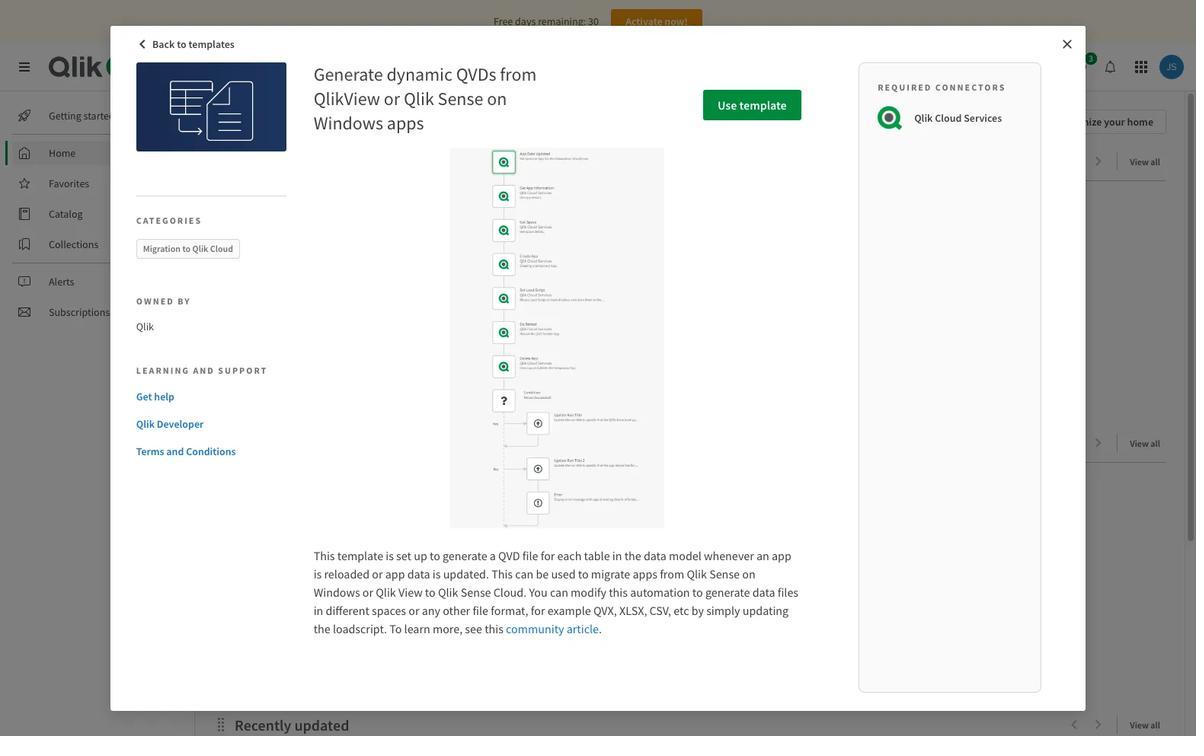 Task type: describe. For each thing, give the bounding box(es) containing it.
analytics for analytics services
[[150, 57, 208, 76]]

view all link for recently updated
[[1130, 715, 1167, 735]]

1 horizontal spatial can
[[550, 585, 568, 600]]

windows inside this template is set up to generate a qvd file for each table in the data model whenever an app is reloaded or app data is updated. this can be used to migrate apps from qlik sense on windows or qlik view to qlik sense cloud. you can modify this automation to generate data files in different spaces or any other file format, for example qvx, xlsx, csv, etc by simply updating the loadscript.
[[314, 585, 360, 600]]

free
[[494, 14, 513, 28]]

on inside generate dynamic qvds from qlikview or qlik sense on windows apps
[[487, 86, 507, 110]]

all for recently used
[[1151, 438, 1160, 450]]

subscriptions
[[49, 306, 110, 319]]

free days remaining: 30
[[494, 14, 599, 28]]

be
[[536, 567, 549, 582]]

files
[[778, 585, 799, 600]]

updated
[[294, 716, 349, 735]]

recently used link
[[235, 434, 332, 453]]

apps inside this template is set up to generate a qvd file for each table in the data model whenever an app is reloaded or app data is updated. this can be used to migrate apps from qlik sense on windows or qlik view to qlik sense cloud. you can modify this automation to generate data files in different spaces or any other file format, for example qvx, xlsx, csv, etc by simply updating the loadscript.
[[633, 567, 658, 582]]

migrate
[[591, 567, 630, 582]]

favorites link
[[12, 171, 183, 196]]

developer
[[157, 418, 204, 431]]

templates
[[189, 37, 235, 51]]

this inside this template is set up to generate a qvd file for each table in the data model whenever an app is reloaded or app data is updated. this can be used to migrate apps from qlik sense on windows or qlik view to qlik sense cloud. you can modify this automation to generate data files in different spaces or any other file format, for example qvx, xlsx, csv, etc by simply updating the loadscript.
[[609, 585, 628, 600]]

favorites
[[49, 177, 89, 190]]

0 vertical spatial services
[[211, 57, 264, 76]]

1 horizontal spatial app
[[772, 548, 792, 563]]

updated.
[[443, 567, 489, 582]]

jacob simon image
[[223, 356, 237, 370]]

Search text field
[[616, 55, 858, 79]]

learn
[[404, 621, 430, 637]]

learning and support
[[136, 365, 268, 376]]

owned by
[[136, 295, 191, 307]]

qlik right the qlik cloud services logo at the right
[[915, 111, 933, 125]]

30
[[588, 14, 599, 28]]

to
[[389, 621, 402, 637]]

whenever
[[704, 548, 754, 563]]

see
[[465, 621, 482, 637]]

qlik right migration
[[192, 243, 208, 254]]

use template
[[718, 97, 787, 112]]

1 horizontal spatial cloud
[[935, 111, 962, 125]]

qlik down owned
[[136, 320, 154, 333]]

categories
[[136, 214, 202, 226]]

terms
[[136, 445, 164, 459]]

close sidebar menu image
[[18, 61, 30, 73]]

analytics to explore
[[235, 152, 363, 171]]

from inside generate dynamic qvds from qlikview or qlik sense on windows apps
[[500, 62, 537, 86]]

more,
[[433, 621, 463, 637]]

updated
[[240, 357, 273, 368]]

qvx,
[[593, 603, 617, 618]]

getting started
[[49, 109, 115, 123]]

to inside home main content
[[297, 152, 311, 171]]

qlik up spaces on the bottom of the page
[[376, 585, 396, 600]]

close image
[[1061, 38, 1074, 50]]

updated 10 minutes ago link
[[214, 194, 434, 380]]

qlik inside generate dynamic qvds from qlikview or qlik sense on windows apps
[[404, 86, 434, 110]]

.
[[599, 621, 602, 637]]

1 all from the top
[[1151, 156, 1160, 168]]

recently used
[[235, 434, 326, 453]]

generate dynamic qvds from qlikview or qlik sense on windows apps
[[314, 62, 537, 134]]

1 vertical spatial this
[[485, 621, 504, 637]]

2 vertical spatial data
[[753, 585, 775, 600]]

view all link for recently used
[[1130, 434, 1167, 453]]

alerts
[[49, 275, 74, 289]]

updating
[[743, 603, 789, 618]]

0 horizontal spatial by
[[178, 295, 191, 307]]

qlik developer
[[136, 418, 204, 431]]

get help link
[[136, 389, 280, 405]]

used inside this template is set up to generate a qvd file for each table in the data model whenever an app is reloaded or app data is updated. this can be used to migrate apps from qlik sense on windows or qlik view to qlik sense cloud. you can modify this automation to generate data files in different spaces or any other file format, for example qvx, xlsx, csv, etc by simply updating the loadscript.
[[551, 567, 576, 582]]

you
[[529, 585, 548, 600]]

qvd
[[498, 548, 520, 563]]

to right up
[[430, 548, 440, 563]]

from inside this template is set up to generate a qvd file for each table in the data model whenever an app is reloaded or app data is updated. this can be used to migrate apps from qlik sense on windows or qlik view to qlik sense cloud. you can modify this automation to generate data files in different spaces or any other file format, for example qvx, xlsx, csv, etc by simply updating the loadscript.
[[660, 567, 684, 582]]

home inside navigation pane element
[[49, 146, 76, 160]]

article
[[567, 621, 599, 637]]

collections link
[[12, 232, 183, 257]]

other
[[443, 603, 470, 618]]

jacob simon element
[[223, 356, 237, 370]]

minutes
[[286, 357, 317, 368]]

analytics for analytics to explore
[[235, 152, 294, 171]]

table
[[584, 548, 610, 563]]

qlik cloud services
[[915, 111, 1002, 125]]

home
[[1127, 115, 1154, 129]]

updated 10 minutes ago
[[240, 357, 333, 368]]

analytics services
[[150, 57, 264, 76]]

recently updated link
[[235, 716, 355, 735]]

use
[[718, 97, 737, 112]]

and for terms
[[166, 445, 184, 459]]

up
[[414, 548, 427, 563]]

home inside main content
[[213, 110, 260, 133]]

home link
[[12, 141, 183, 165]]

1 vertical spatial services
[[964, 111, 1002, 125]]

alerts link
[[12, 270, 183, 294]]

cloud.
[[494, 585, 527, 600]]

to up modify
[[578, 567, 589, 582]]

1 vertical spatial app
[[385, 567, 405, 582]]

required
[[878, 81, 932, 93]]

to right migration
[[182, 243, 191, 254]]

recently updated
[[235, 716, 349, 735]]

ago
[[319, 357, 333, 368]]

collections
[[49, 238, 98, 251]]

this template is set up to generate a qvd file for each table in the data model whenever an app is reloaded or app data is updated. this can be used to migrate apps from qlik sense on windows or qlik view to qlik sense cloud. you can modify this automation to generate data files in different spaces or any other file format, for example qvx, xlsx, csv, etc by simply updating the loadscript.
[[314, 548, 799, 637]]

10
[[275, 357, 284, 368]]

subscriptions link
[[12, 300, 183, 325]]

generate
[[314, 62, 383, 86]]

simply
[[706, 603, 740, 618]]

or up different
[[363, 585, 373, 600]]

template for use
[[739, 97, 787, 112]]

1 view all from the top
[[1130, 156, 1160, 168]]

learning
[[136, 365, 190, 376]]

1 horizontal spatial file
[[523, 548, 538, 563]]

reloaded
[[324, 567, 370, 582]]



Task type: vqa. For each thing, say whether or not it's contained in the screenshot.
the right CAN
yes



Task type: locate. For each thing, give the bounding box(es) containing it.
0 horizontal spatial is
[[314, 567, 322, 582]]

0 horizontal spatial home
[[49, 146, 76, 160]]

1 vertical spatial home
[[49, 146, 76, 160]]

1 windows from the top
[[314, 111, 383, 134]]

template inside this template is set up to generate a qvd file for each table in the data model whenever an app is reloaded or app data is updated. this can be used to migrate apps from qlik sense on windows or qlik view to qlik sense cloud. you can modify this automation to generate data files in different spaces or any other file format, for example qvx, xlsx, csv, etc by simply updating the loadscript.
[[337, 548, 383, 563]]

windows
[[314, 111, 383, 134], [314, 585, 360, 600]]

data left model
[[644, 548, 667, 563]]

sense inside generate dynamic qvds from qlikview or qlik sense on windows apps
[[438, 86, 483, 110]]

can
[[515, 567, 534, 582], [550, 585, 568, 600]]

get
[[136, 390, 152, 404]]

0 vertical spatial view all
[[1130, 156, 1160, 168]]

activate now! link
[[611, 9, 702, 34]]

template
[[739, 97, 787, 112], [337, 548, 383, 563]]

from up automation
[[660, 567, 684, 582]]

0 horizontal spatial data
[[407, 567, 430, 582]]

0 vertical spatial sense
[[438, 86, 483, 110]]

apps inside generate dynamic qvds from qlikview or qlik sense on windows apps
[[387, 111, 424, 134]]

0 horizontal spatial generate
[[443, 548, 487, 563]]

1 vertical spatial and
[[166, 445, 184, 459]]

services down connectors
[[964, 111, 1002, 125]]

by right owned
[[178, 295, 191, 307]]

sense down updated. at the left of the page
[[461, 585, 491, 600]]

template for this
[[337, 548, 383, 563]]

0 vertical spatial data
[[644, 548, 667, 563]]

is left "set"
[[386, 548, 394, 563]]

activate
[[626, 14, 663, 28]]

0 vertical spatial apps
[[387, 111, 424, 134]]

2 view all from the top
[[1130, 438, 1160, 450]]

a
[[490, 548, 496, 563]]

terms and conditions
[[136, 445, 236, 459]]

1 horizontal spatial data
[[644, 548, 667, 563]]

get help
[[136, 390, 174, 404]]

3 view all link from the top
[[1130, 715, 1167, 735]]

1 horizontal spatial analytics
[[235, 152, 294, 171]]

2 vertical spatial sense
[[461, 585, 491, 600]]

back
[[152, 37, 175, 51]]

or inside generate dynamic qvds from qlikview or qlik sense on windows apps
[[384, 86, 400, 110]]

0 horizontal spatial on
[[487, 86, 507, 110]]

now!
[[665, 14, 688, 28]]

in up migrate
[[612, 548, 622, 563]]

1 horizontal spatial apps
[[633, 567, 658, 582]]

insight
[[911, 60, 943, 74]]

qlik up the other
[[438, 585, 458, 600]]

0 vertical spatial in
[[612, 548, 622, 563]]

to right automation
[[692, 585, 703, 600]]

this right see
[[485, 621, 504, 637]]

community
[[506, 621, 564, 637]]

template up reloaded
[[337, 548, 383, 563]]

each
[[557, 548, 582, 563]]

or down dynamic
[[384, 86, 400, 110]]

1 vertical spatial used
[[551, 567, 576, 582]]

sense down qvds on the top left
[[438, 86, 483, 110]]

qlik down model
[[687, 567, 707, 582]]

getting started link
[[12, 104, 183, 128]]

2 view all link from the top
[[1130, 434, 1167, 453]]

3 view all from the top
[[1130, 720, 1160, 731]]

1 horizontal spatial this
[[609, 585, 628, 600]]

0 horizontal spatial apps
[[387, 111, 424, 134]]

1 vertical spatial in
[[314, 603, 323, 618]]

1 horizontal spatial from
[[660, 567, 684, 582]]

view all for recently updated
[[1130, 720, 1160, 731]]

2 horizontal spatial data
[[753, 585, 775, 600]]

0 horizontal spatial analytics
[[150, 57, 208, 76]]

view inside this template is set up to generate a qvd file for each table in the data model whenever an app is reloaded or app data is updated. this can be used to migrate apps from qlik sense on windows or qlik view to qlik sense cloud. you can modify this automation to generate data files in different spaces or any other file format, for example qvx, xlsx, csv, etc by simply updating the loadscript.
[[398, 585, 423, 600]]

app down "set"
[[385, 567, 405, 582]]

your
[[1104, 115, 1125, 129]]

navigation pane element
[[0, 98, 194, 331]]

recently down the qlik developer link
[[235, 434, 291, 453]]

is
[[386, 548, 394, 563], [314, 567, 322, 582], [433, 567, 441, 582]]

and for learning
[[193, 365, 215, 376]]

ask insight advisor
[[892, 60, 979, 74]]

0 horizontal spatial app
[[385, 567, 405, 582]]

apps
[[387, 111, 424, 134], [633, 567, 658, 582]]

analytics down back to templates button
[[150, 57, 208, 76]]

move collection image
[[213, 435, 229, 451], [213, 717, 229, 733]]

1 horizontal spatial this
[[492, 567, 513, 582]]

xlsx,
[[619, 603, 647, 618]]

recently for recently used
[[235, 434, 291, 453]]

3 all from the top
[[1151, 720, 1160, 731]]

loadscript.
[[333, 621, 387, 637]]

0 horizontal spatial from
[[500, 62, 537, 86]]

qlik cloud services logo image
[[878, 106, 902, 130]]

to right back
[[177, 37, 186, 51]]

1 horizontal spatial and
[[193, 365, 215, 376]]

analytics services element
[[150, 57, 264, 76]]

customize your home
[[1054, 115, 1154, 129]]

1 vertical spatial recently
[[235, 716, 291, 735]]

terms and conditions link
[[136, 444, 280, 460]]

0 vertical spatial recently
[[235, 434, 291, 453]]

and right the terms
[[166, 445, 184, 459]]

0 vertical spatial for
[[541, 548, 555, 563]]

catalog link
[[12, 202, 183, 226]]

0 horizontal spatial in
[[314, 603, 323, 618]]

in
[[612, 548, 622, 563], [314, 603, 323, 618]]

cloud right migration
[[210, 243, 233, 254]]

on down whenever
[[742, 567, 756, 582]]

dynamic
[[387, 62, 453, 86]]

format,
[[491, 603, 528, 618]]

0 vertical spatial and
[[193, 365, 215, 376]]

to inside button
[[177, 37, 186, 51]]

0 vertical spatial by
[[178, 295, 191, 307]]

0 vertical spatial view all link
[[1130, 152, 1167, 171]]

1 horizontal spatial is
[[386, 548, 394, 563]]

0 vertical spatial home
[[213, 110, 260, 133]]

0 horizontal spatial file
[[473, 603, 488, 618]]

app right an
[[772, 548, 792, 563]]

to up any on the bottom of the page
[[425, 585, 436, 600]]

analytics inside home main content
[[235, 152, 294, 171]]

1 vertical spatial generate
[[705, 585, 750, 600]]

recently for recently updated
[[235, 716, 291, 735]]

remaining:
[[538, 14, 586, 28]]

this
[[314, 548, 335, 563], [492, 567, 513, 582]]

by
[[178, 295, 191, 307], [692, 603, 704, 618]]

ask
[[892, 60, 909, 74]]

qvds
[[456, 62, 496, 86]]

1 vertical spatial apps
[[633, 567, 658, 582]]

view all
[[1130, 156, 1160, 168], [1130, 438, 1160, 450], [1130, 720, 1160, 731]]

migration to qlik cloud
[[143, 243, 233, 254]]

analytics left "explore"
[[235, 152, 294, 171]]

0 vertical spatial this
[[314, 548, 335, 563]]

2 vertical spatial view all
[[1130, 720, 1160, 731]]

in left different
[[314, 603, 323, 618]]

2 windows from the top
[[314, 585, 360, 600]]

used inside home main content
[[294, 434, 326, 453]]

1 horizontal spatial used
[[551, 567, 576, 582]]

generate
[[443, 548, 487, 563], [705, 585, 750, 600]]

0 vertical spatial on
[[487, 86, 507, 110]]

home up favorites
[[49, 146, 76, 160]]

0 vertical spatial used
[[294, 434, 326, 453]]

0 horizontal spatial used
[[294, 434, 326, 453]]

from right qvds on the top left
[[500, 62, 537, 86]]

0 vertical spatial windows
[[314, 111, 383, 134]]

for up be
[[541, 548, 555, 563]]

apps down dynamic
[[387, 111, 424, 134]]

1 vertical spatial analytics
[[235, 152, 294, 171]]

can left be
[[515, 567, 534, 582]]

1 vertical spatial move collection image
[[213, 717, 229, 733]]

0 horizontal spatial and
[[166, 445, 184, 459]]

1 vertical spatial can
[[550, 585, 568, 600]]

move collection image down the qlik developer link
[[213, 435, 229, 451]]

started
[[83, 109, 115, 123]]

1 horizontal spatial generate
[[705, 585, 750, 600]]

0 vertical spatial the
[[625, 548, 641, 563]]

conditions
[[186, 445, 236, 459]]

personal element
[[312, 600, 336, 625]]

data
[[644, 548, 667, 563], [407, 567, 430, 582], [753, 585, 775, 600]]

app
[[772, 548, 792, 563], [385, 567, 405, 582]]

2 horizontal spatial is
[[433, 567, 441, 582]]

qlikview
[[314, 86, 380, 110]]

all for recently updated
[[1151, 720, 1160, 731]]

0 vertical spatial analytics
[[150, 57, 208, 76]]

or right reloaded
[[372, 567, 383, 582]]

1 horizontal spatial template
[[739, 97, 787, 112]]

1 horizontal spatial home
[[213, 110, 260, 133]]

file up see
[[473, 603, 488, 618]]

is left reloaded
[[314, 567, 322, 582]]

template right use
[[739, 97, 787, 112]]

1 horizontal spatial the
[[625, 548, 641, 563]]

apps up automation
[[633, 567, 658, 582]]

0 horizontal spatial the
[[314, 621, 330, 637]]

0 vertical spatial move collection image
[[213, 435, 229, 451]]

back to templates
[[152, 37, 235, 51]]

view all for recently used
[[1130, 438, 1160, 450]]

1 vertical spatial for
[[531, 603, 545, 618]]

the up migrate
[[625, 548, 641, 563]]

community article link
[[506, 621, 599, 637]]

on
[[487, 86, 507, 110], [742, 567, 756, 582]]

file
[[523, 548, 538, 563], [473, 603, 488, 618]]

data up updating
[[753, 585, 775, 600]]

0 vertical spatial template
[[739, 97, 787, 112]]

can right you
[[550, 585, 568, 600]]

on down qvds on the top left
[[487, 86, 507, 110]]

0 vertical spatial from
[[500, 62, 537, 86]]

by right etc
[[692, 603, 704, 618]]

cloud down required connectors
[[935, 111, 962, 125]]

qlik down dynamic
[[404, 86, 434, 110]]

0 horizontal spatial can
[[515, 567, 534, 582]]

on inside this template is set up to generate a qvd file for each table in the data model whenever an app is reloaded or app data is updated. this can be used to migrate apps from qlik sense on windows or qlik view to qlik sense cloud. you can modify this automation to generate data files in different spaces or any other file format, for example qvx, xlsx, csv, etc by simply updating the loadscript.
[[742, 567, 756, 582]]

sense down whenever
[[710, 567, 740, 582]]

2 vertical spatial all
[[1151, 720, 1160, 731]]

1 vertical spatial view all
[[1130, 438, 1160, 450]]

by inside this template is set up to generate a qvd file for each table in the data model whenever an app is reloaded or app data is updated. this can be used to migrate apps from qlik sense on windows or qlik view to qlik sense cloud. you can modify this automation to generate data files in different spaces or any other file format, for example qvx, xlsx, csv, etc by simply updating the loadscript.
[[692, 603, 704, 618]]

to left "explore"
[[297, 152, 311, 171]]

different
[[326, 603, 369, 618]]

or left any on the bottom of the page
[[409, 603, 419, 618]]

ask insight advisor button
[[867, 55, 986, 79]]

this down migrate
[[609, 585, 628, 600]]

1 horizontal spatial services
[[964, 111, 1002, 125]]

csv,
[[650, 603, 671, 618]]

1 horizontal spatial on
[[742, 567, 756, 582]]

1 vertical spatial on
[[742, 567, 756, 582]]

qlik developer link
[[136, 417, 280, 432]]

any
[[422, 603, 440, 618]]

getting
[[49, 109, 81, 123]]

catalog
[[49, 207, 83, 221]]

migration
[[143, 243, 181, 254]]

0 horizontal spatial template
[[337, 548, 383, 563]]

0 vertical spatial generate
[[443, 548, 487, 563]]

explore
[[314, 152, 363, 171]]

home main content
[[189, 91, 1196, 737]]

for down you
[[531, 603, 545, 618]]

file right 'qvd'
[[523, 548, 538, 563]]

windows down qlikview
[[314, 111, 383, 134]]

0 horizontal spatial cloud
[[210, 243, 233, 254]]

generate dynamic qvds from qlikview or qlik sense on windows apps image
[[136, 62, 287, 151]]

this up reloaded
[[314, 548, 335, 563]]

this down 'qvd'
[[492, 567, 513, 582]]

2 all from the top
[[1151, 438, 1160, 450]]

template inside 'button'
[[739, 97, 787, 112]]

customize
[[1054, 115, 1102, 129]]

support
[[218, 365, 268, 376]]

0 vertical spatial cloud
[[935, 111, 962, 125]]

from
[[500, 62, 537, 86], [660, 567, 684, 582]]

0 vertical spatial this
[[609, 585, 628, 600]]

customize your home button
[[1026, 110, 1167, 134]]

and up get help link
[[193, 365, 215, 376]]

0 vertical spatial all
[[1151, 156, 1160, 168]]

1 vertical spatial by
[[692, 603, 704, 618]]

or
[[384, 86, 400, 110], [372, 567, 383, 582], [363, 585, 373, 600], [409, 603, 419, 618]]

owned
[[136, 295, 174, 307]]

qlik down get
[[136, 418, 155, 431]]

generate up simply
[[705, 585, 750, 600]]

activate now!
[[626, 14, 688, 28]]

1 vertical spatial the
[[314, 621, 330, 637]]

1 vertical spatial view all link
[[1130, 434, 1167, 453]]

0 vertical spatial can
[[515, 567, 534, 582]]

1 vertical spatial data
[[407, 567, 430, 582]]

0 vertical spatial app
[[772, 548, 792, 563]]

1 vertical spatial cloud
[[210, 243, 233, 254]]

days
[[515, 14, 536, 28]]

1 vertical spatial windows
[[314, 585, 360, 600]]

0 horizontal spatial this
[[485, 621, 504, 637]]

help
[[154, 390, 174, 404]]

windows down reloaded
[[314, 585, 360, 600]]

1 vertical spatial this
[[492, 567, 513, 582]]

the down different
[[314, 621, 330, 637]]

1 vertical spatial sense
[[710, 567, 740, 582]]

1 vertical spatial all
[[1151, 438, 1160, 450]]

etc
[[674, 603, 689, 618]]

home down analytics services element
[[213, 110, 260, 133]]

1 vertical spatial template
[[337, 548, 383, 563]]

modify
[[571, 585, 607, 600]]

cloud
[[935, 111, 962, 125], [210, 243, 233, 254]]

windows inside generate dynamic qvds from qlikview or qlik sense on windows apps
[[314, 111, 383, 134]]

recently left "updated"
[[235, 716, 291, 735]]

0 horizontal spatial this
[[314, 548, 335, 563]]

services down 'templates'
[[211, 57, 264, 76]]

move collection image for recently updated
[[213, 717, 229, 733]]

move collection image for recently used
[[213, 435, 229, 451]]

data down up
[[407, 567, 430, 582]]

is left updated. at the left of the page
[[433, 567, 441, 582]]

1 view all link from the top
[[1130, 152, 1167, 171]]

analytics
[[150, 57, 208, 76], [235, 152, 294, 171]]

spaces
[[372, 603, 406, 618]]

example
[[548, 603, 591, 618]]

0 vertical spatial file
[[523, 548, 538, 563]]

1 vertical spatial from
[[660, 567, 684, 582]]

move collection image left the recently updated
[[213, 717, 229, 733]]

generate up updated. at the left of the page
[[443, 548, 487, 563]]



